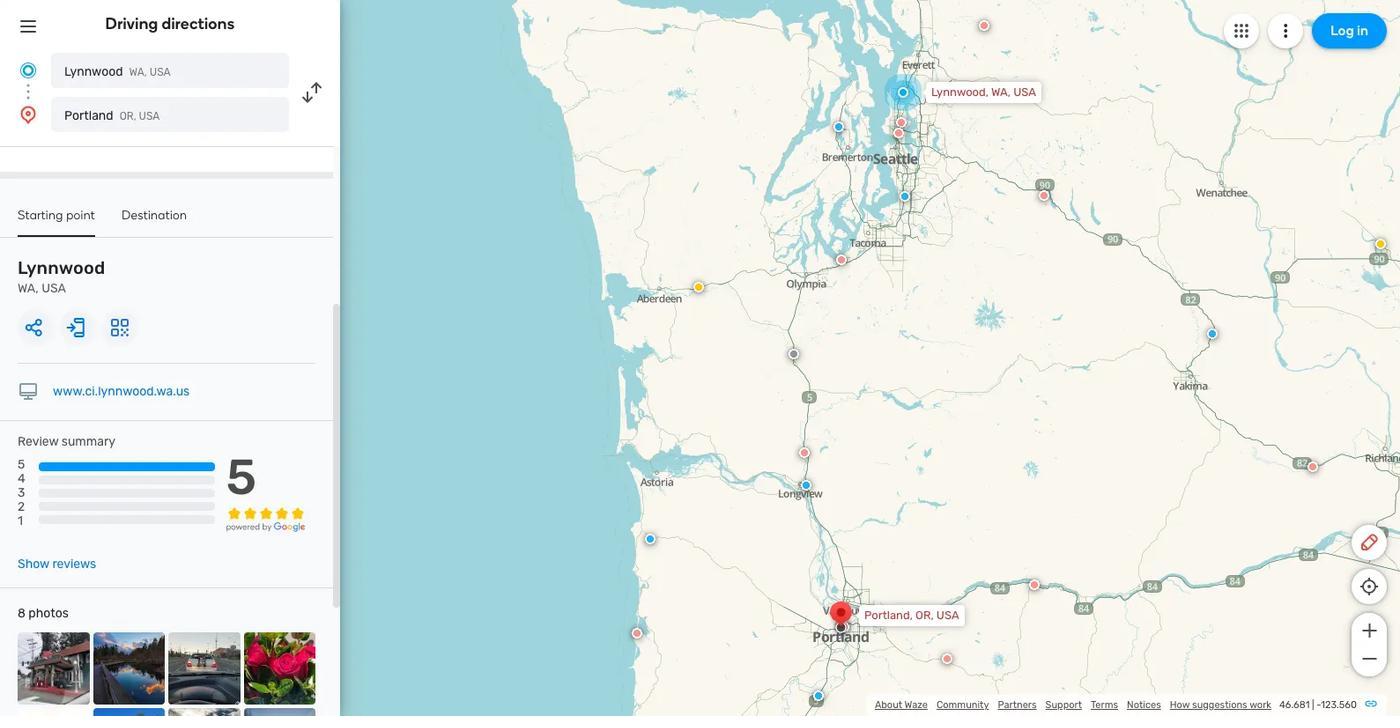 Task type: vqa. For each thing, say whether or not it's contained in the screenshot.
the California related to California Highway Patrol (CHP)
no



Task type: locate. For each thing, give the bounding box(es) containing it.
0 vertical spatial police image
[[834, 122, 844, 132]]

0 horizontal spatial police image
[[801, 480, 812, 491]]

2 vertical spatial police image
[[814, 691, 824, 702]]

wa, down driving
[[129, 66, 147, 78]]

notices link
[[1127, 700, 1161, 711]]

5 inside 5 4 3 2 1
[[18, 458, 25, 472]]

usa
[[150, 66, 171, 78], [1014, 85, 1036, 99], [139, 110, 160, 123], [42, 281, 66, 296], [937, 609, 959, 622]]

5 for 5 4 3 2 1
[[18, 458, 25, 472]]

starting point
[[18, 208, 95, 223]]

lynnwood wa, usa
[[64, 64, 171, 79], [18, 257, 105, 296]]

0 horizontal spatial hazard image
[[694, 282, 704, 293]]

accident image
[[789, 349, 799, 360]]

or, inside the portland or, usa
[[120, 110, 136, 123]]

work
[[1250, 700, 1272, 711]]

lynnwood wa, usa down starting point 'button'
[[18, 257, 105, 296]]

usa inside the portland or, usa
[[139, 110, 160, 123]]

wa, down starting point 'button'
[[18, 281, 39, 296]]

usa right lynnwood,
[[1014, 85, 1036, 99]]

1 vertical spatial or,
[[916, 609, 934, 622]]

5
[[226, 449, 257, 507], [18, 458, 25, 472]]

image 5 of lynnwood, lynnwood image
[[18, 708, 89, 717]]

0 vertical spatial police image
[[900, 191, 910, 202]]

suggestions
[[1193, 700, 1248, 711]]

how suggestions work link
[[1170, 700, 1272, 711]]

www.ci.lynnwood.wa.us
[[53, 384, 190, 399]]

about waze community partners support terms notices how suggestions work 46.681 | -123.560
[[875, 700, 1357, 711]]

wa,
[[129, 66, 147, 78], [992, 85, 1011, 99], [18, 281, 39, 296]]

2 horizontal spatial police image
[[834, 122, 844, 132]]

police image
[[900, 191, 910, 202], [1207, 329, 1218, 339], [645, 534, 656, 545]]

image 1 of lynnwood, lynnwood image
[[18, 633, 89, 705]]

0 vertical spatial lynnwood
[[64, 64, 123, 79]]

2 horizontal spatial road closed image
[[1308, 462, 1319, 472]]

starting
[[18, 208, 63, 223]]

0 vertical spatial road closed image
[[799, 448, 810, 458]]

1 vertical spatial wa,
[[992, 85, 1011, 99]]

5 for 5
[[226, 449, 257, 507]]

portland or, usa
[[64, 108, 160, 123]]

lynnwood
[[64, 64, 123, 79], [18, 257, 105, 279]]

-
[[1317, 700, 1321, 711]]

lynnwood wa, usa up the portland or, usa
[[64, 64, 171, 79]]

2 horizontal spatial wa,
[[992, 85, 1011, 99]]

lynnwood up portland
[[64, 64, 123, 79]]

photos
[[28, 606, 69, 621]]

wa, right lynnwood,
[[992, 85, 1011, 99]]

usa down starting point 'button'
[[42, 281, 66, 296]]

location image
[[18, 104, 39, 125]]

1 vertical spatial hazard image
[[694, 282, 704, 293]]

usa down driving directions
[[150, 66, 171, 78]]

portland, or, usa
[[865, 609, 959, 622]]

5 4 3 2 1
[[18, 458, 25, 529]]

1 vertical spatial police image
[[801, 480, 812, 491]]

46.681
[[1280, 700, 1310, 711]]

www.ci.lynnwood.wa.us link
[[53, 384, 190, 399]]

0 horizontal spatial wa,
[[18, 281, 39, 296]]

support
[[1046, 700, 1082, 711]]

show reviews
[[18, 557, 96, 572]]

0 horizontal spatial 5
[[18, 458, 25, 472]]

image 4 of lynnwood, lynnwood image
[[244, 633, 316, 705]]

image 8 of lynnwood, lynnwood image
[[244, 708, 316, 717]]

1 vertical spatial road closed image
[[1308, 462, 1319, 472]]

1 horizontal spatial police image
[[814, 691, 824, 702]]

0 vertical spatial wa,
[[129, 66, 147, 78]]

or, for portland
[[120, 110, 136, 123]]

show
[[18, 557, 49, 572]]

1 horizontal spatial wa,
[[129, 66, 147, 78]]

directions
[[162, 14, 235, 33]]

image 6 of lynnwood, lynnwood image
[[93, 708, 165, 717]]

road closed image
[[799, 448, 810, 458], [1308, 462, 1319, 472], [942, 654, 953, 665]]

zoom out image
[[1359, 649, 1381, 670]]

1 horizontal spatial police image
[[900, 191, 910, 202]]

community
[[937, 700, 989, 711]]

0 horizontal spatial or,
[[120, 110, 136, 123]]

0 vertical spatial or,
[[120, 110, 136, 123]]

point
[[66, 208, 95, 223]]

usa right portland,
[[937, 609, 959, 622]]

support link
[[1046, 700, 1082, 711]]

2 vertical spatial road closed image
[[942, 654, 953, 665]]

or, right portland,
[[916, 609, 934, 622]]

or, right portland
[[120, 110, 136, 123]]

lynnwood, wa, usa
[[932, 85, 1036, 99]]

hazard image
[[1376, 239, 1386, 249], [694, 282, 704, 293]]

0 vertical spatial hazard image
[[1376, 239, 1386, 249]]

police image
[[834, 122, 844, 132], [801, 480, 812, 491], [814, 691, 824, 702]]

link image
[[1364, 697, 1378, 711]]

lynnwood down starting point 'button'
[[18, 257, 105, 279]]

image 3 of lynnwood, lynnwood image
[[168, 633, 240, 705]]

or,
[[120, 110, 136, 123], [916, 609, 934, 622]]

2 horizontal spatial police image
[[1207, 329, 1218, 339]]

1 horizontal spatial or,
[[916, 609, 934, 622]]

0 horizontal spatial police image
[[645, 534, 656, 545]]

1 horizontal spatial 5
[[226, 449, 257, 507]]

usa right portland
[[139, 110, 160, 123]]

road closed image
[[979, 20, 990, 31], [896, 117, 907, 128], [894, 128, 904, 138], [1039, 190, 1050, 201], [836, 255, 847, 265], [1029, 580, 1040, 591], [632, 628, 643, 639]]

pencil image
[[1359, 532, 1380, 554]]



Task type: describe. For each thing, give the bounding box(es) containing it.
zoom in image
[[1359, 620, 1381, 642]]

8 photos
[[18, 606, 69, 621]]

driving
[[105, 14, 158, 33]]

destination
[[122, 208, 187, 223]]

current location image
[[18, 60, 39, 81]]

summary
[[62, 435, 116, 449]]

lynnwood,
[[932, 85, 989, 99]]

123.560
[[1321, 700, 1357, 711]]

1 vertical spatial lynnwood wa, usa
[[18, 257, 105, 296]]

computer image
[[18, 382, 39, 403]]

image 7 of lynnwood, lynnwood image
[[168, 708, 240, 717]]

driving directions
[[105, 14, 235, 33]]

2 vertical spatial police image
[[645, 534, 656, 545]]

reviews
[[52, 557, 96, 572]]

4
[[18, 472, 25, 487]]

portland,
[[865, 609, 913, 622]]

partners
[[998, 700, 1037, 711]]

terms
[[1091, 700, 1119, 711]]

portland
[[64, 108, 113, 123]]

about
[[875, 700, 903, 711]]

8
[[18, 606, 25, 621]]

notices
[[1127, 700, 1161, 711]]

|
[[1312, 700, 1315, 711]]

how
[[1170, 700, 1190, 711]]

0 horizontal spatial road closed image
[[799, 448, 810, 458]]

0 vertical spatial lynnwood wa, usa
[[64, 64, 171, 79]]

community link
[[937, 700, 989, 711]]

terms link
[[1091, 700, 1119, 711]]

review summary
[[18, 435, 116, 449]]

review
[[18, 435, 59, 449]]

1 horizontal spatial road closed image
[[942, 654, 953, 665]]

2 vertical spatial wa,
[[18, 281, 39, 296]]

1 horizontal spatial hazard image
[[1376, 239, 1386, 249]]

1
[[18, 514, 23, 529]]

1 vertical spatial police image
[[1207, 329, 1218, 339]]

starting point button
[[18, 208, 95, 237]]

destination button
[[122, 208, 187, 235]]

3
[[18, 486, 25, 501]]

1 vertical spatial lynnwood
[[18, 257, 105, 279]]

or, for portland,
[[916, 609, 934, 622]]

about waze link
[[875, 700, 928, 711]]

2
[[18, 500, 25, 515]]

waze
[[905, 700, 928, 711]]

partners link
[[998, 700, 1037, 711]]

image 2 of lynnwood, lynnwood image
[[93, 633, 165, 705]]



